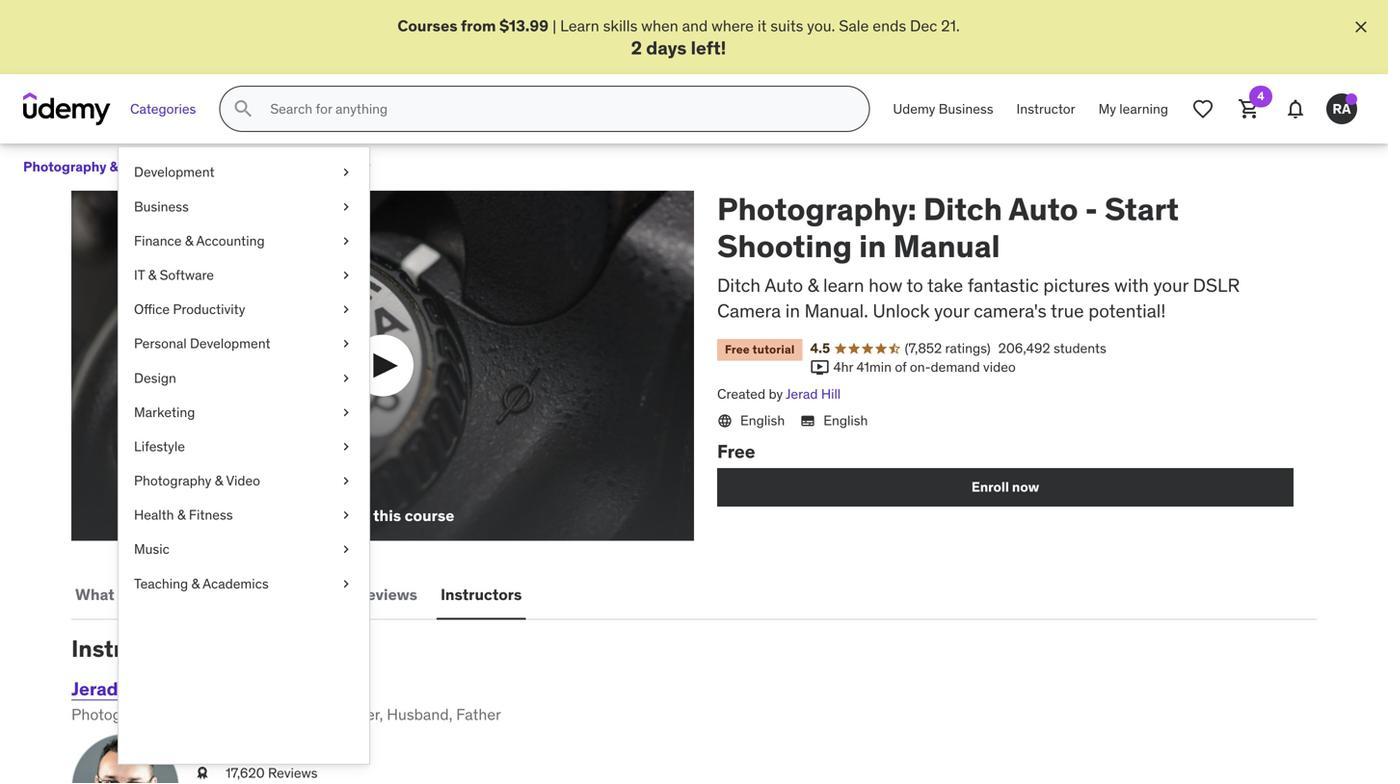 Task type: vqa. For each thing, say whether or not it's contained in the screenshot.
the Filter button
no



Task type: describe. For each thing, give the bounding box(es) containing it.
notifications image
[[1284, 98, 1308, 121]]

-
[[1085, 190, 1098, 229]]

xsmall image for lifestyle
[[338, 438, 354, 457]]

206,492
[[999, 340, 1051, 357]]

& for finance & accounting link
[[185, 232, 193, 250]]

finance & accounting link
[[119, 224, 369, 258]]

what you'll learn
[[75, 585, 198, 605]]

ra
[[1333, 100, 1352, 117]]

wishlist image
[[1192, 98, 1215, 121]]

finance & accounting
[[134, 232, 265, 250]]

online
[[270, 705, 314, 725]]

0 vertical spatial auto
[[1009, 190, 1079, 229]]

1 vertical spatial in
[[786, 299, 800, 322]]

xsmall image for design
[[338, 369, 354, 388]]

dslr
[[1193, 274, 1240, 297]]

xsmall image for finance & accounting
[[338, 232, 354, 251]]

pictures
[[1044, 274, 1110, 297]]

you'll
[[118, 585, 157, 605]]

on-
[[910, 359, 931, 376]]

teaching
[[134, 576, 188, 593]]

shopping cart with 4 items image
[[1238, 98, 1261, 121]]

0 vertical spatial photography & video
[[23, 158, 158, 176]]

lifestyle
[[134, 438, 185, 456]]

0 vertical spatial business
[[939, 100, 994, 118]]

office productivity
[[134, 301, 245, 318]]

fitness
[[189, 507, 233, 524]]

4
[[1258, 89, 1265, 104]]

personal development
[[134, 335, 271, 353]]

reviews inside the 'reviews' button
[[357, 585, 418, 605]]

content
[[276, 585, 333, 605]]

xsmall image for business
[[338, 197, 354, 216]]

course content button
[[217, 572, 337, 618]]

health
[[134, 507, 174, 524]]

& for the bottommost photography & video link
[[215, 473, 223, 490]]

this
[[373, 506, 401, 526]]

photography:
[[717, 190, 917, 229]]

xsmall image for photography & video
[[338, 472, 354, 491]]

development link
[[119, 155, 369, 190]]

health & fitness link
[[119, 499, 369, 533]]

1 vertical spatial photography & video link
[[119, 464, 369, 499]]

manual.
[[805, 299, 869, 322]]

marketer,
[[318, 705, 383, 725]]

xsmall image for health & fitness
[[338, 506, 354, 525]]

music link
[[119, 533, 369, 567]]

& inside photography: ditch auto - start shooting in manual ditch auto & learn how to take fantastic pictures with your dslr camera in manual. unlock your camera's true potential!
[[808, 274, 819, 297]]

course
[[221, 585, 273, 605]]

1 horizontal spatial ditch
[[924, 190, 1003, 229]]

1 vertical spatial instructor
[[71, 635, 181, 664]]

submit search image
[[232, 98, 255, 121]]

4 link
[[1227, 86, 1273, 132]]

small image
[[810, 358, 830, 378]]

course
[[405, 506, 455, 526]]

learn
[[560, 16, 600, 36]]

preview
[[311, 506, 370, 526]]

my learning link
[[1087, 86, 1180, 132]]

& for it & software link
[[148, 267, 156, 284]]

categories button
[[119, 86, 208, 132]]

free for free
[[717, 440, 756, 463]]

xsmall image for music
[[338, 541, 354, 560]]

free tutorial
[[725, 342, 795, 357]]

how
[[869, 274, 903, 297]]

(7,852 ratings)
[[905, 340, 991, 357]]

courses
[[398, 16, 458, 36]]

instructors
[[441, 585, 522, 605]]

xsmall image for office productivity
[[338, 300, 354, 319]]

days
[[646, 36, 687, 59]]

design link
[[119, 361, 369, 396]]

health & fitness
[[134, 507, 233, 524]]

it & software link
[[119, 258, 369, 293]]

|
[[553, 16, 557, 36]]

father
[[456, 705, 501, 725]]

by
[[769, 386, 783, 403]]

it & software
[[134, 267, 214, 284]]

productivity
[[173, 301, 245, 318]]

from
[[461, 16, 496, 36]]

hill inside jerad hill photography, web designer, online marketer, husband, father
[[122, 678, 151, 701]]

students
[[1054, 340, 1107, 357]]

photography,
[[71, 705, 163, 725]]

tutorial
[[753, 342, 795, 357]]

course language image
[[717, 414, 733, 429]]

sale
[[839, 16, 869, 36]]

take
[[928, 274, 964, 297]]

17,620 reviews
[[226, 765, 318, 782]]

designer,
[[201, 705, 266, 725]]

instructors button
[[437, 572, 526, 618]]

reviews button
[[353, 572, 421, 618]]

teaching & academics link
[[119, 567, 369, 602]]

business link
[[119, 190, 369, 224]]

camera's
[[974, 299, 1047, 322]]

photography: ditch auto - start shooting in manual ditch auto & learn how to take fantastic pictures with your dslr camera in manual. unlock your camera's true potential!
[[717, 190, 1240, 322]]

course content
[[221, 585, 333, 605]]

1 vertical spatial photography & video
[[134, 473, 260, 490]]

0 vertical spatial photography & video link
[[23, 155, 158, 179]]



Task type: locate. For each thing, give the bounding box(es) containing it.
1 horizontal spatial hill
[[821, 386, 841, 403]]

instructor left my at the top of the page
[[1017, 100, 1076, 118]]

0 horizontal spatial hill
[[122, 678, 151, 701]]

xsmall image inside "personal development" 'link'
[[338, 335, 354, 354]]

it
[[134, 267, 145, 284]]

instructor down what you'll learn "button"
[[71, 635, 181, 664]]

4.5
[[810, 340, 830, 357]]

closed captions image
[[801, 414, 816, 429]]

free left tutorial
[[725, 342, 750, 357]]

& up manual. in the top right of the page
[[808, 274, 819, 297]]

0 horizontal spatial your
[[934, 299, 970, 322]]

free
[[725, 342, 750, 357], [717, 440, 756, 463]]

Search for anything text field
[[266, 93, 846, 126]]

your down take
[[934, 299, 970, 322]]

1 vertical spatial learn
[[160, 585, 198, 605]]

xsmall image for personal development
[[338, 335, 354, 354]]

& right the finance
[[185, 232, 193, 250]]

xsmall image inside design link
[[338, 369, 354, 388]]

0 vertical spatial instructor
[[1017, 100, 1076, 118]]

what
[[75, 585, 115, 605]]

auto left -
[[1009, 190, 1079, 229]]

instructor inside "link"
[[1017, 100, 1076, 118]]

1 vertical spatial video
[[226, 473, 260, 490]]

0 horizontal spatial reviews
[[268, 765, 318, 782]]

learning
[[1120, 100, 1169, 118]]

4hr
[[834, 359, 854, 376]]

1 horizontal spatial your
[[1154, 274, 1189, 297]]

& for health & fitness link
[[177, 507, 186, 524]]

0 vertical spatial development
[[134, 164, 215, 181]]

when
[[642, 16, 679, 36]]

ditch
[[924, 190, 1003, 229], [717, 274, 761, 297]]

and
[[682, 16, 708, 36]]

preview this course
[[311, 506, 455, 526]]

2 photography link from the left
[[287, 155, 371, 179]]

0 vertical spatial learn
[[824, 274, 865, 297]]

free down the course language image
[[717, 440, 756, 463]]

0 horizontal spatial jerad hill link
[[71, 678, 151, 701]]

0 vertical spatial video
[[121, 158, 158, 176]]

development down office productivity link
[[190, 335, 271, 353]]

1 vertical spatial ditch
[[717, 274, 761, 297]]

2 english from the left
[[824, 412, 868, 430]]

your right with
[[1154, 274, 1189, 297]]

xsmall image inside music link
[[338, 541, 354, 560]]

5 xsmall image from the top
[[338, 506, 354, 525]]

my learning
[[1099, 100, 1169, 118]]

you have alerts image
[[1346, 94, 1358, 105]]

fantastic
[[968, 274, 1039, 297]]

xsmall image inside teaching & academics link
[[338, 575, 354, 594]]

1 horizontal spatial jerad
[[786, 386, 818, 403]]

0 horizontal spatial photography link
[[181, 155, 264, 179]]

7 xsmall image from the top
[[338, 575, 354, 594]]

jerad inside jerad hill photography, web designer, online marketer, husband, father
[[71, 678, 118, 701]]

husband,
[[387, 705, 453, 725]]

1 vertical spatial auto
[[765, 274, 803, 297]]

0 horizontal spatial ditch
[[717, 274, 761, 297]]

my
[[1099, 100, 1117, 118]]

udemy image
[[23, 93, 111, 126]]

& down 'udemy' image
[[110, 158, 118, 176]]

6 xsmall image from the top
[[338, 541, 354, 560]]

jerad up photography,
[[71, 678, 118, 701]]

0 vertical spatial your
[[1154, 274, 1189, 297]]

xsmall image inside finance & accounting link
[[338, 232, 354, 251]]

0 vertical spatial jerad hill link
[[786, 386, 841, 403]]

jerad right by
[[786, 386, 818, 403]]

english down by
[[741, 412, 785, 430]]

jerad hill photography, web designer, online marketer, husband, father
[[71, 678, 501, 725]]

software
[[160, 267, 214, 284]]

learn inside photography: ditch auto - start shooting in manual ditch auto & learn how to take fantastic pictures with your dslr camera in manual. unlock your camera's true potential!
[[824, 274, 865, 297]]

1 vertical spatial reviews
[[268, 765, 318, 782]]

learn
[[824, 274, 865, 297], [160, 585, 198, 605]]

xsmall image inside it & software link
[[338, 266, 354, 285]]

free for free tutorial
[[725, 342, 750, 357]]

xsmall image inside business link
[[338, 197, 354, 216]]

0 vertical spatial hill
[[821, 386, 841, 403]]

0 vertical spatial free
[[725, 342, 750, 357]]

learn right you'll
[[160, 585, 198, 605]]

business
[[939, 100, 994, 118], [134, 198, 189, 215]]

1 horizontal spatial video
[[226, 473, 260, 490]]

udemy
[[893, 100, 936, 118]]

learn inside "button"
[[160, 585, 198, 605]]

auto down shooting
[[765, 274, 803, 297]]

0 vertical spatial in
[[859, 227, 887, 266]]

1 vertical spatial your
[[934, 299, 970, 322]]

finance
[[134, 232, 182, 250]]

& right "it" at the left of page
[[148, 267, 156, 284]]

hill
[[821, 386, 841, 403], [122, 678, 151, 701]]

1 horizontal spatial reviews
[[357, 585, 418, 605]]

41min
[[857, 359, 892, 376]]

0 horizontal spatial learn
[[160, 585, 198, 605]]

1 photography link from the left
[[181, 155, 264, 179]]

video down categories dropdown button on the top of the page
[[121, 158, 158, 176]]

xsmall image inside development link
[[338, 163, 354, 182]]

1 vertical spatial jerad
[[71, 678, 118, 701]]

photography & video link
[[23, 155, 158, 179], [119, 464, 369, 499]]

now
[[1012, 479, 1040, 496]]

true
[[1051, 299, 1084, 322]]

1 horizontal spatial learn
[[824, 274, 865, 297]]

xsmall image inside photography & video link
[[338, 472, 354, 491]]

0 horizontal spatial video
[[121, 158, 158, 176]]

of
[[895, 359, 907, 376]]

personal
[[134, 335, 187, 353]]

$13.99
[[500, 16, 549, 36]]

& for teaching & academics link
[[191, 576, 200, 593]]

business right udemy
[[939, 100, 994, 118]]

xsmall image for it & software
[[338, 266, 354, 285]]

created by jerad hill
[[717, 386, 841, 403]]

web
[[166, 705, 197, 725]]

instructor
[[1017, 100, 1076, 118], [71, 635, 181, 664]]

jerad hill link up photography,
[[71, 678, 151, 701]]

video
[[984, 359, 1016, 376]]

2
[[631, 36, 642, 59]]

1 horizontal spatial auto
[[1009, 190, 1079, 229]]

xsmall image inside health & fitness link
[[338, 506, 354, 525]]

hill down small image
[[821, 386, 841, 403]]

development
[[134, 164, 215, 181], [190, 335, 271, 353]]

3 xsmall image from the top
[[338, 438, 354, 457]]

xsmall image inside marketing link
[[338, 403, 354, 422]]

1 horizontal spatial business
[[939, 100, 994, 118]]

xsmall image inside lifestyle link
[[338, 438, 354, 457]]

manual
[[894, 227, 1001, 266]]

video down lifestyle link at bottom left
[[226, 473, 260, 490]]

udemy business link
[[882, 86, 1005, 132]]

1 horizontal spatial instructor
[[1017, 100, 1076, 118]]

development down categories dropdown button on the top of the page
[[134, 164, 215, 181]]

development inside 'link'
[[190, 335, 271, 353]]

1 vertical spatial business
[[134, 198, 189, 215]]

photography & video up health & fitness
[[134, 473, 260, 490]]

photography & video link down 'udemy' image
[[23, 155, 158, 179]]

teaching & academics
[[134, 576, 269, 593]]

1 vertical spatial hill
[[122, 678, 151, 701]]

2 xsmall image from the top
[[338, 369, 354, 388]]

photography & video link up fitness
[[119, 464, 369, 499]]

business up the finance
[[134, 198, 189, 215]]

1 horizontal spatial photography link
[[287, 155, 371, 179]]

close image
[[1352, 17, 1371, 37]]

demand
[[931, 359, 980, 376]]

21.
[[941, 16, 960, 36]]

enroll
[[972, 479, 1009, 496]]

learn up manual. in the top right of the page
[[824, 274, 865, 297]]

0 vertical spatial ditch
[[924, 190, 1003, 229]]

instructor link
[[1005, 86, 1087, 132]]

music
[[134, 541, 169, 559]]

video
[[121, 158, 158, 176], [226, 473, 260, 490]]

marketing
[[134, 404, 195, 421]]

0 horizontal spatial in
[[786, 299, 800, 322]]

you.
[[807, 16, 835, 36]]

enroll now button
[[717, 468, 1294, 507]]

ditch up take
[[924, 190, 1003, 229]]

& right health
[[177, 507, 186, 524]]

with
[[1115, 274, 1149, 297]]

0 vertical spatial reviews
[[357, 585, 418, 605]]

categories
[[130, 100, 196, 118]]

english
[[741, 412, 785, 430], [824, 412, 868, 430]]

xsmall image
[[162, 160, 177, 176], [338, 163, 354, 182], [338, 197, 354, 216], [338, 232, 354, 251], [338, 266, 354, 285], [338, 300, 354, 319], [338, 403, 354, 422], [195, 765, 210, 784]]

1 vertical spatial free
[[717, 440, 756, 463]]

design
[[134, 370, 176, 387]]

photography link
[[181, 155, 264, 179], [287, 155, 371, 179]]

xsmall image
[[338, 335, 354, 354], [338, 369, 354, 388], [338, 438, 354, 457], [338, 472, 354, 491], [338, 506, 354, 525], [338, 541, 354, 560], [338, 575, 354, 594]]

skills
[[603, 16, 638, 36]]

unlock
[[873, 299, 930, 322]]

1 xsmall image from the top
[[338, 335, 354, 354]]

xsmall image for development
[[338, 163, 354, 182]]

created
[[717, 386, 766, 403]]

4hr 41min of on-demand video
[[834, 359, 1016, 376]]

0 horizontal spatial auto
[[765, 274, 803, 297]]

& up fitness
[[215, 473, 223, 490]]

what you'll learn button
[[71, 572, 201, 618]]

ratings)
[[946, 340, 991, 357]]

english right closed captions "icon"
[[824, 412, 868, 430]]

accounting
[[196, 232, 265, 250]]

hill up photography,
[[122, 678, 151, 701]]

it
[[758, 16, 767, 36]]

17,620
[[226, 765, 265, 782]]

in up tutorial
[[786, 299, 800, 322]]

xsmall image for marketing
[[338, 403, 354, 422]]

(7,852
[[905, 340, 942, 357]]

udemy business
[[893, 100, 994, 118]]

1 horizontal spatial in
[[859, 227, 887, 266]]

1 horizontal spatial jerad hill link
[[786, 386, 841, 403]]

in up how
[[859, 227, 887, 266]]

1 vertical spatial jerad hill link
[[71, 678, 151, 701]]

office productivity link
[[119, 293, 369, 327]]

0 horizontal spatial jerad
[[71, 678, 118, 701]]

4 xsmall image from the top
[[338, 472, 354, 491]]

0 vertical spatial jerad
[[786, 386, 818, 403]]

1 english from the left
[[741, 412, 785, 430]]

0 horizontal spatial business
[[134, 198, 189, 215]]

xsmall image for teaching & academics
[[338, 575, 354, 594]]

1 horizontal spatial english
[[824, 412, 868, 430]]

reviews right 17,620
[[268, 765, 318, 782]]

where
[[712, 16, 754, 36]]

1 vertical spatial development
[[190, 335, 271, 353]]

xsmall image inside office productivity link
[[338, 300, 354, 319]]

photography & video down 'udemy' image
[[23, 158, 158, 176]]

ditch up 'camera'
[[717, 274, 761, 297]]

ends
[[873, 16, 907, 36]]

shooting
[[717, 227, 852, 266]]

left!
[[691, 36, 727, 59]]

to
[[907, 274, 924, 297]]

photography & video
[[23, 158, 158, 176], [134, 473, 260, 490]]

jerad hill link down small image
[[786, 386, 841, 403]]

start
[[1105, 190, 1179, 229]]

0 horizontal spatial instructor
[[71, 635, 181, 664]]

potential!
[[1089, 299, 1166, 322]]

personal development link
[[119, 327, 369, 361]]

& right "teaching"
[[191, 576, 200, 593]]

jerad
[[786, 386, 818, 403], [71, 678, 118, 701]]

reviews down this
[[357, 585, 418, 605]]

0 horizontal spatial english
[[741, 412, 785, 430]]



